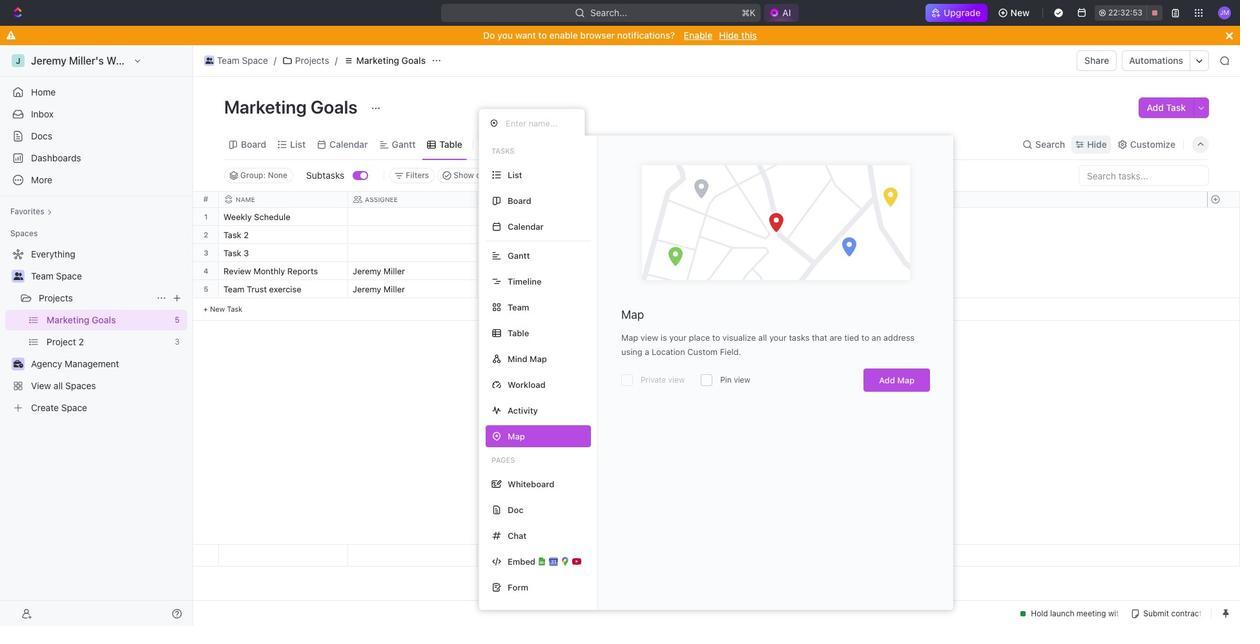 Task type: describe. For each thing, give the bounding box(es) containing it.
progress for ‎task 2
[[495, 231, 534, 240]]

set priority element for task 3
[[734, 245, 753, 264]]

list inside list 'link'
[[290, 139, 306, 150]]

view for private view
[[734, 375, 751, 385]]

custom
[[688, 347, 718, 357]]

private view
[[641, 375, 685, 385]]

in progress cell for weekly schedule
[[477, 208, 607, 225]]

1 horizontal spatial view
[[668, 375, 685, 385]]

11/8/23 cell
[[607, 262, 736, 280]]

inbox link
[[5, 104, 187, 125]]

tasks
[[789, 333, 810, 343]]

share button
[[1077, 50, 1117, 71]]

automations
[[1130, 55, 1184, 66]]

subtasks button
[[301, 165, 353, 186]]

activity
[[508, 405, 538, 416]]

2 your from the left
[[770, 333, 787, 343]]

jeremy for review monthly reports
[[353, 266, 381, 277]]

jeremy for team trust exercise
[[353, 284, 381, 295]]

reports
[[287, 266, 318, 277]]

1 horizontal spatial projects
[[295, 55, 329, 66]]

1
[[204, 213, 208, 221]]

⌘k
[[742, 7, 756, 18]]

in for ‎task 2
[[485, 231, 493, 240]]

new task
[[210, 305, 243, 313]]

to do
[[485, 249, 508, 258]]

map inside map view is your place to visualize all your tasks that are tied to an address using a location custom field.
[[622, 333, 639, 343]]

space inside tree
[[56, 271, 82, 282]]

in for team trust exercise
[[485, 286, 493, 294]]

1 vertical spatial gantt
[[508, 250, 530, 261]]

press space to select this row. row containing 5
[[193, 280, 219, 299]]

press space to select this row. row containing task 3
[[219, 244, 865, 264]]

view for map
[[641, 333, 659, 343]]

2 for 1
[[204, 231, 208, 239]]

set priority element for review monthly reports
[[734, 263, 753, 282]]

favorites button
[[5, 204, 57, 220]]

in progress cell for review monthly reports
[[477, 262, 607, 280]]

‎task
[[224, 230, 241, 240]]

pin
[[721, 375, 732, 385]]

to left an
[[862, 333, 870, 343]]

map view is your place to visualize all your tasks that are tied to an address using a location custom field.
[[622, 333, 915, 357]]

chat
[[508, 531, 527, 541]]

add for add map
[[879, 375, 895, 386]]

set priority element for ‎task 2
[[734, 227, 753, 246]]

press space to select this row. row containing team trust exercise
[[219, 280, 865, 300]]

monthly
[[254, 266, 285, 277]]

to right place
[[713, 333, 720, 343]]

new for new task
[[210, 305, 225, 313]]

map down address
[[898, 375, 915, 386]]

list link
[[288, 135, 306, 153]]

weekly schedule
[[224, 212, 291, 222]]

Search tasks... text field
[[1080, 166, 1209, 185]]

review
[[224, 266, 251, 277]]

in progress for ‎task 2
[[485, 231, 534, 240]]

in for review monthly reports
[[485, 267, 493, 276]]

3 inside 1 2 3 4 5
[[204, 249, 208, 257]]

mind map
[[508, 354, 547, 364]]

task 3
[[224, 248, 249, 258]]

to right want
[[538, 30, 547, 41]]

set priority image for 11/8/23
[[734, 263, 753, 282]]

table link
[[437, 135, 463, 153]]

press space to select this row. row containing ‎task 2
[[219, 226, 865, 246]]

pin view
[[721, 375, 751, 385]]

1 2 3 4 5
[[204, 213, 208, 293]]

enable
[[549, 30, 578, 41]]

place
[[689, 333, 710, 343]]

closed
[[476, 171, 501, 180]]

this
[[741, 30, 757, 41]]

1 horizontal spatial table
[[508, 328, 529, 338]]

search button
[[1019, 135, 1069, 153]]

jeremy miller for reports
[[353, 266, 405, 277]]

0 horizontal spatial calendar
[[330, 139, 368, 150]]

‎task 2
[[224, 230, 249, 240]]

enable
[[684, 30, 713, 41]]

user group image inside sidebar navigation
[[13, 273, 23, 280]]

in progress for team trust exercise
[[485, 286, 534, 294]]

Enter name... field
[[505, 118, 574, 129]]

home
[[31, 87, 56, 98]]

yesterday 13:30
[[611, 284, 674, 295]]

0 horizontal spatial team space link
[[31, 266, 185, 287]]

task for add task
[[1167, 102, 1186, 113]]

set priority element for team trust exercise
[[734, 281, 753, 300]]

timeline
[[508, 276, 542, 287]]

set priority image
[[734, 227, 753, 246]]

in progress for review monthly reports
[[485, 267, 534, 276]]

2 / from the left
[[335, 55, 338, 66]]

workload
[[508, 380, 546, 390]]

upgrade
[[944, 7, 981, 18]]

docs link
[[5, 126, 187, 147]]

0 horizontal spatial hide
[[719, 30, 739, 41]]

form
[[508, 582, 529, 593]]

1 your from the left
[[670, 333, 687, 343]]

add map
[[879, 375, 915, 386]]

docs
[[31, 131, 52, 141]]

1 horizontal spatial 3
[[244, 248, 249, 258]]

favorites
[[10, 207, 44, 216]]

team inside sidebar navigation
[[31, 271, 54, 282]]

want
[[515, 30, 536, 41]]

11/8/23
[[611, 266, 639, 277]]

do
[[497, 249, 508, 258]]

22:32:53
[[1109, 8, 1143, 17]]

inbox
[[31, 109, 54, 120]]

hide button
[[1072, 135, 1111, 153]]

do you want to enable browser notifications? enable hide this
[[483, 30, 757, 41]]

in progress cell for ‎task 2
[[477, 226, 607, 244]]

review monthly reports
[[224, 266, 318, 277]]

field.
[[720, 347, 741, 357]]

marketing goals inside 'link'
[[356, 55, 426, 66]]

4
[[204, 267, 208, 275]]

row group containing weekly schedule
[[219, 208, 865, 321]]

in progress for weekly schedule
[[485, 213, 534, 222]]

customize button
[[1114, 135, 1180, 153]]



Task type: locate. For each thing, give the bounding box(es) containing it.
your
[[670, 333, 687, 343], [770, 333, 787, 343]]

2 in progress cell from the top
[[477, 226, 607, 244]]

0 horizontal spatial 3
[[204, 249, 208, 257]]

1 horizontal spatial board
[[508, 195, 532, 206]]

1 miller from the top
[[384, 266, 405, 277]]

new right upgrade at the right
[[1011, 7, 1030, 18]]

add for add task
[[1147, 102, 1164, 113]]

press space to select this row. row containing 1
[[193, 208, 219, 226]]

table up mind
[[508, 328, 529, 338]]

yesterday
[[611, 284, 650, 295]]

location
[[652, 347, 685, 357]]

dashboards link
[[5, 148, 187, 169]]

user group image
[[205, 58, 213, 64], [13, 273, 23, 280]]

weekly
[[224, 212, 252, 222]]

2 progress from the top
[[495, 231, 534, 240]]

new down the review
[[210, 305, 225, 313]]

2 inside 1 2 3 4 5
[[204, 231, 208, 239]]

new
[[1011, 7, 1030, 18], [210, 305, 225, 313]]

new for new
[[1011, 7, 1030, 18]]

view
[[496, 139, 516, 150]]

3 set priority image from the top
[[734, 281, 753, 300]]

2 vertical spatial task
[[227, 305, 243, 313]]

view left is
[[641, 333, 659, 343]]

0 horizontal spatial projects link
[[39, 288, 151, 309]]

board left list 'link'
[[241, 139, 266, 150]]

1 vertical spatial hide
[[1088, 139, 1107, 150]]

team trust exercise
[[224, 284, 301, 295]]

table up show
[[440, 139, 463, 150]]

0 vertical spatial add
[[1147, 102, 1164, 113]]

5
[[204, 285, 208, 293]]

home link
[[5, 82, 187, 103]]

to do cell
[[477, 244, 607, 262]]

set priority image
[[734, 245, 753, 264], [734, 263, 753, 282], [734, 281, 753, 300]]

0 horizontal spatial space
[[56, 271, 82, 282]]

in progress cell for team trust exercise
[[477, 280, 607, 298]]

progress for review monthly reports
[[495, 267, 534, 276]]

0 vertical spatial user group image
[[205, 58, 213, 64]]

tree containing team space
[[5, 244, 187, 419]]

1 horizontal spatial hide
[[1088, 139, 1107, 150]]

1 horizontal spatial team space link
[[201, 53, 271, 68]]

that
[[812, 333, 828, 343]]

view right pin
[[734, 375, 751, 385]]

0 vertical spatial marketing
[[356, 55, 399, 66]]

2 jeremy miller cell from the top
[[348, 280, 477, 298]]

miller for reports
[[384, 266, 405, 277]]

0 vertical spatial jeremy miller cell
[[348, 262, 477, 280]]

0 horizontal spatial table
[[440, 139, 463, 150]]

list
[[290, 139, 306, 150], [508, 170, 522, 180]]

jeremy miller cell for team trust exercise
[[348, 280, 477, 298]]

jeremy miller for exercise
[[353, 284, 405, 295]]

calendar up to do cell
[[508, 221, 544, 232]]

4 in progress cell from the top
[[477, 280, 607, 298]]

1 set priority element from the top
[[734, 227, 753, 246]]

sidebar navigation
[[0, 45, 193, 627]]

task
[[1167, 102, 1186, 113], [224, 248, 241, 258], [227, 305, 243, 313]]

2 right ‎task
[[244, 230, 249, 240]]

1 vertical spatial user group image
[[13, 273, 23, 280]]

0 horizontal spatial goals
[[311, 96, 358, 118]]

1 vertical spatial new
[[210, 305, 225, 313]]

to inside to do cell
[[485, 249, 495, 258]]

3 in from the top
[[485, 267, 493, 276]]

schedule
[[254, 212, 291, 222]]

task up customize
[[1167, 102, 1186, 113]]

0 horizontal spatial marketing
[[224, 96, 307, 118]]

1 vertical spatial table
[[508, 328, 529, 338]]

in progress
[[485, 213, 534, 222], [485, 231, 534, 240], [485, 267, 534, 276], [485, 286, 534, 294]]

add up customize
[[1147, 102, 1164, 113]]

search...
[[591, 7, 628, 18]]

0 vertical spatial jeremy
[[353, 266, 381, 277]]

row group containing 1 2 3 4 5
[[193, 208, 219, 321]]

1 vertical spatial projects
[[39, 293, 73, 304]]

0 horizontal spatial new
[[210, 305, 225, 313]]

0 horizontal spatial add
[[879, 375, 895, 386]]

in for weekly schedule
[[485, 213, 493, 222]]

visualize
[[723, 333, 756, 343]]

search
[[1036, 139, 1066, 150]]

jeremy miller cell
[[348, 262, 477, 280], [348, 280, 477, 298]]

add down an
[[879, 375, 895, 386]]

task for new task
[[227, 305, 243, 313]]

hide right search
[[1088, 139, 1107, 150]]

0 horizontal spatial your
[[670, 333, 687, 343]]

calendar link
[[327, 135, 368, 153]]

embed
[[508, 557, 536, 567]]

2 horizontal spatial view
[[734, 375, 751, 385]]

1 horizontal spatial marketing
[[356, 55, 399, 66]]

2
[[244, 230, 249, 240], [204, 231, 208, 239]]

gantt left table link
[[392, 139, 416, 150]]

task inside press space to select this row. row
[[224, 248, 241, 258]]

projects link inside tree
[[39, 288, 151, 309]]

marketing inside 'link'
[[356, 55, 399, 66]]

0 vertical spatial marketing goals
[[356, 55, 426, 66]]

0 vertical spatial calendar
[[330, 139, 368, 150]]

0 horizontal spatial 2
[[204, 231, 208, 239]]

map down yesterday
[[622, 308, 644, 322]]

a
[[645, 347, 650, 357]]

4 progress from the top
[[495, 286, 534, 294]]

row
[[219, 192, 865, 208]]

0 vertical spatial list
[[290, 139, 306, 150]]

press space to select this row. row containing 2
[[193, 226, 219, 244]]

your right all
[[770, 333, 787, 343]]

1 horizontal spatial team space
[[217, 55, 268, 66]]

1 jeremy miller cell from the top
[[348, 262, 477, 280]]

in progress cell
[[477, 208, 607, 225], [477, 226, 607, 244], [477, 262, 607, 280], [477, 280, 607, 298]]

0 vertical spatial new
[[1011, 7, 1030, 18]]

show
[[454, 171, 474, 180]]

0 horizontal spatial board
[[241, 139, 266, 150]]

0 vertical spatial team space link
[[201, 53, 271, 68]]

team space inside sidebar navigation
[[31, 271, 82, 282]]

2 in from the top
[[485, 231, 493, 240]]

1 horizontal spatial list
[[508, 170, 522, 180]]

4 in from the top
[[485, 286, 493, 294]]

1 vertical spatial add
[[879, 375, 895, 386]]

1 horizontal spatial new
[[1011, 7, 1030, 18]]

projects
[[295, 55, 329, 66], [39, 293, 73, 304]]

board link
[[238, 135, 266, 153]]

1 vertical spatial list
[[508, 170, 522, 180]]

task down team trust exercise
[[227, 305, 243, 313]]

mind
[[508, 354, 528, 364]]

1 vertical spatial projects link
[[39, 288, 151, 309]]

press space to select this row. row containing 4
[[193, 262, 219, 280]]

1 horizontal spatial calendar
[[508, 221, 544, 232]]

view
[[641, 333, 659, 343], [668, 375, 685, 385], [734, 375, 751, 385]]

tree inside sidebar navigation
[[5, 244, 187, 419]]

1 vertical spatial goals
[[311, 96, 358, 118]]

add task button
[[1139, 98, 1194, 118]]

hide
[[719, 30, 739, 41], [1088, 139, 1107, 150]]

show closed
[[454, 171, 501, 180]]

3 in progress cell from the top
[[477, 262, 607, 280]]

13:30
[[652, 284, 674, 295]]

do
[[483, 30, 495, 41]]

press space to select this row. row
[[193, 208, 219, 226], [219, 208, 865, 228], [193, 226, 219, 244], [219, 226, 865, 246], [193, 244, 219, 262], [219, 244, 865, 264], [193, 262, 219, 280], [219, 262, 865, 282], [193, 280, 219, 299], [219, 280, 865, 300], [219, 545, 865, 567]]

yesterday 13:30 cell
[[607, 280, 736, 298]]

0 horizontal spatial /
[[274, 55, 276, 66]]

1 horizontal spatial user group image
[[205, 58, 213, 64]]

1 progress from the top
[[495, 213, 534, 222]]

gantt link
[[389, 135, 416, 153]]

are
[[830, 333, 842, 343]]

hide inside dropdown button
[[1088, 139, 1107, 150]]

1 set priority image from the top
[[734, 245, 753, 264]]

marketing
[[356, 55, 399, 66], [224, 96, 307, 118]]

task inside button
[[1167, 102, 1186, 113]]

1 vertical spatial team space link
[[31, 266, 185, 287]]

0 horizontal spatial team space
[[31, 271, 82, 282]]

2 miller from the top
[[384, 284, 405, 295]]

team space link
[[201, 53, 271, 68], [31, 266, 185, 287]]

2 jeremy from the top
[[353, 284, 381, 295]]

3 progress from the top
[[495, 267, 534, 276]]

22:32:53 button
[[1095, 5, 1163, 21]]

2 down 1
[[204, 231, 208, 239]]

customize
[[1131, 139, 1176, 150]]

is
[[661, 333, 667, 343]]

list right 'closed'
[[508, 170, 522, 180]]

2 jeremy miller from the top
[[353, 284, 405, 295]]

view button
[[479, 129, 521, 160]]

1 / from the left
[[274, 55, 276, 66]]

goals
[[402, 55, 426, 66], [311, 96, 358, 118]]

0 vertical spatial task
[[1167, 102, 1186, 113]]

0 vertical spatial projects
[[295, 55, 329, 66]]

1 vertical spatial jeremy
[[353, 284, 381, 295]]

board
[[241, 139, 266, 150], [508, 195, 532, 206]]

1 vertical spatial jeremy miller cell
[[348, 280, 477, 298]]

marketing goals link
[[340, 53, 429, 68]]

3 in progress from the top
[[485, 267, 534, 276]]

progress for weekly schedule
[[495, 213, 534, 222]]

1 vertical spatial task
[[224, 248, 241, 258]]

grid containing weekly schedule
[[193, 192, 1241, 567]]

map up the using
[[622, 333, 639, 343]]

3 set priority element from the top
[[734, 263, 753, 282]]

1 in progress from the top
[[485, 213, 534, 222]]

0 vertical spatial jeremy miller
[[353, 266, 405, 277]]

1 vertical spatial space
[[56, 271, 82, 282]]

0 horizontal spatial gantt
[[392, 139, 416, 150]]

exercise
[[269, 284, 301, 295]]

1 vertical spatial calendar
[[508, 221, 544, 232]]

add task
[[1147, 102, 1186, 113]]

2 in progress from the top
[[485, 231, 534, 240]]

progress for team trust exercise
[[495, 286, 534, 294]]

0 vertical spatial team space
[[217, 55, 268, 66]]

0 vertical spatial gantt
[[392, 139, 416, 150]]

projects inside sidebar navigation
[[39, 293, 73, 304]]

1 jeremy miller from the top
[[353, 266, 405, 277]]

1 horizontal spatial add
[[1147, 102, 1164, 113]]

1 vertical spatial board
[[508, 195, 532, 206]]

0 vertical spatial space
[[242, 55, 268, 66]]

view inside map view is your place to visualize all your tasks that are tied to an address using a location custom field.
[[641, 333, 659, 343]]

1 jeremy from the top
[[353, 266, 381, 277]]

pages
[[492, 456, 515, 465]]

1 vertical spatial team space
[[31, 271, 82, 282]]

1 horizontal spatial /
[[335, 55, 338, 66]]

0 horizontal spatial view
[[641, 333, 659, 343]]

4 in progress from the top
[[485, 286, 534, 294]]

1 horizontal spatial projects link
[[279, 53, 333, 68]]

gantt
[[392, 139, 416, 150], [508, 250, 530, 261]]

private
[[641, 375, 666, 385]]

3
[[244, 248, 249, 258], [204, 249, 208, 257]]

1 in progress cell from the top
[[477, 208, 607, 225]]

3 up "4"
[[204, 249, 208, 257]]

share
[[1085, 55, 1110, 66]]

to
[[538, 30, 547, 41], [485, 249, 495, 258], [713, 333, 720, 343], [862, 333, 870, 343]]

gantt up timeline
[[508, 250, 530, 261]]

tree
[[5, 244, 187, 419]]

automations button
[[1123, 51, 1190, 70]]

cell
[[348, 208, 477, 225], [607, 208, 736, 225], [348, 226, 477, 244], [607, 226, 736, 244], [348, 244, 477, 262], [607, 244, 736, 262], [607, 545, 736, 567], [736, 545, 865, 567]]

new inside 'new' button
[[1011, 7, 1030, 18]]

2 set priority image from the top
[[734, 263, 753, 282]]

subtasks
[[306, 170, 345, 181]]

press space to select this row. row containing review monthly reports
[[219, 262, 865, 282]]

1 vertical spatial jeremy miller
[[353, 284, 405, 295]]

dashboards
[[31, 152, 81, 163]]

show closed button
[[438, 168, 507, 183]]

1 vertical spatial marketing
[[224, 96, 307, 118]]

map right mind
[[530, 354, 547, 364]]

your right is
[[670, 333, 687, 343]]

tasks
[[492, 147, 515, 155]]

1 horizontal spatial space
[[242, 55, 268, 66]]

1 in from the top
[[485, 213, 493, 222]]

marketing goals
[[356, 55, 426, 66], [224, 96, 362, 118]]

3 up the review
[[244, 248, 249, 258]]

1 horizontal spatial gantt
[[508, 250, 530, 261]]

calendar up subtasks "button"
[[330, 139, 368, 150]]

user group image inside team space link
[[205, 58, 213, 64]]

doc
[[508, 505, 524, 515]]

press space to select this row. row containing 3
[[193, 244, 219, 262]]

an
[[872, 333, 881, 343]]

view button
[[479, 135, 521, 153]]

miller for exercise
[[384, 284, 405, 295]]

0 vertical spatial board
[[241, 139, 266, 150]]

miller
[[384, 266, 405, 277], [384, 284, 405, 295]]

tied
[[845, 333, 860, 343]]

goals inside 'link'
[[402, 55, 426, 66]]

row group
[[193, 208, 219, 321], [219, 208, 865, 321], [1208, 208, 1240, 321], [1208, 545, 1240, 567]]

whiteboard
[[508, 479, 555, 489]]

2 for ‎task
[[244, 230, 249, 240]]

using
[[622, 347, 643, 357]]

grid
[[193, 192, 1241, 567]]

hide left the this
[[719, 30, 739, 41]]

spaces
[[10, 229, 38, 238]]

0 horizontal spatial user group image
[[13, 273, 23, 280]]

address
[[884, 333, 915, 343]]

map
[[622, 308, 644, 322], [622, 333, 639, 343], [530, 354, 547, 364], [898, 375, 915, 386]]

add inside button
[[1147, 102, 1164, 113]]

set priority image for yesterday 13:30
[[734, 281, 753, 300]]

press space to select this row. row containing weekly schedule
[[219, 208, 865, 228]]

task down ‎task
[[224, 248, 241, 258]]

you
[[498, 30, 513, 41]]

1 horizontal spatial 2
[[244, 230, 249, 240]]

#
[[203, 194, 208, 204]]

set priority element
[[734, 227, 753, 246], [734, 245, 753, 264], [734, 263, 753, 282], [734, 281, 753, 300]]

0 vertical spatial projects link
[[279, 53, 333, 68]]

to left do
[[485, 249, 495, 258]]

board down tasks
[[508, 195, 532, 206]]

1 horizontal spatial goals
[[402, 55, 426, 66]]

0 vertical spatial hide
[[719, 30, 739, 41]]

0 vertical spatial goals
[[402, 55, 426, 66]]

list up subtasks "button"
[[290, 139, 306, 150]]

view right private
[[668, 375, 685, 385]]

0 horizontal spatial list
[[290, 139, 306, 150]]

trust
[[247, 284, 267, 295]]

space
[[242, 55, 268, 66], [56, 271, 82, 282]]

1 vertical spatial marketing goals
[[224, 96, 362, 118]]

1 vertical spatial miller
[[384, 284, 405, 295]]

all
[[759, 333, 767, 343]]

jeremy miller cell for review monthly reports
[[348, 262, 477, 280]]

/
[[274, 55, 276, 66], [335, 55, 338, 66]]

4 set priority element from the top
[[734, 281, 753, 300]]

2 set priority element from the top
[[734, 245, 753, 264]]

1 horizontal spatial your
[[770, 333, 787, 343]]

0 vertical spatial miller
[[384, 266, 405, 277]]

upgrade link
[[926, 4, 988, 22]]

progress
[[495, 213, 534, 222], [495, 231, 534, 240], [495, 267, 534, 276], [495, 286, 534, 294]]

0 vertical spatial table
[[440, 139, 463, 150]]

0 horizontal spatial projects
[[39, 293, 73, 304]]

notifications?
[[617, 30, 675, 41]]



Task type: vqa. For each thing, say whether or not it's contained in the screenshot.
Add associated with Add Map
yes



